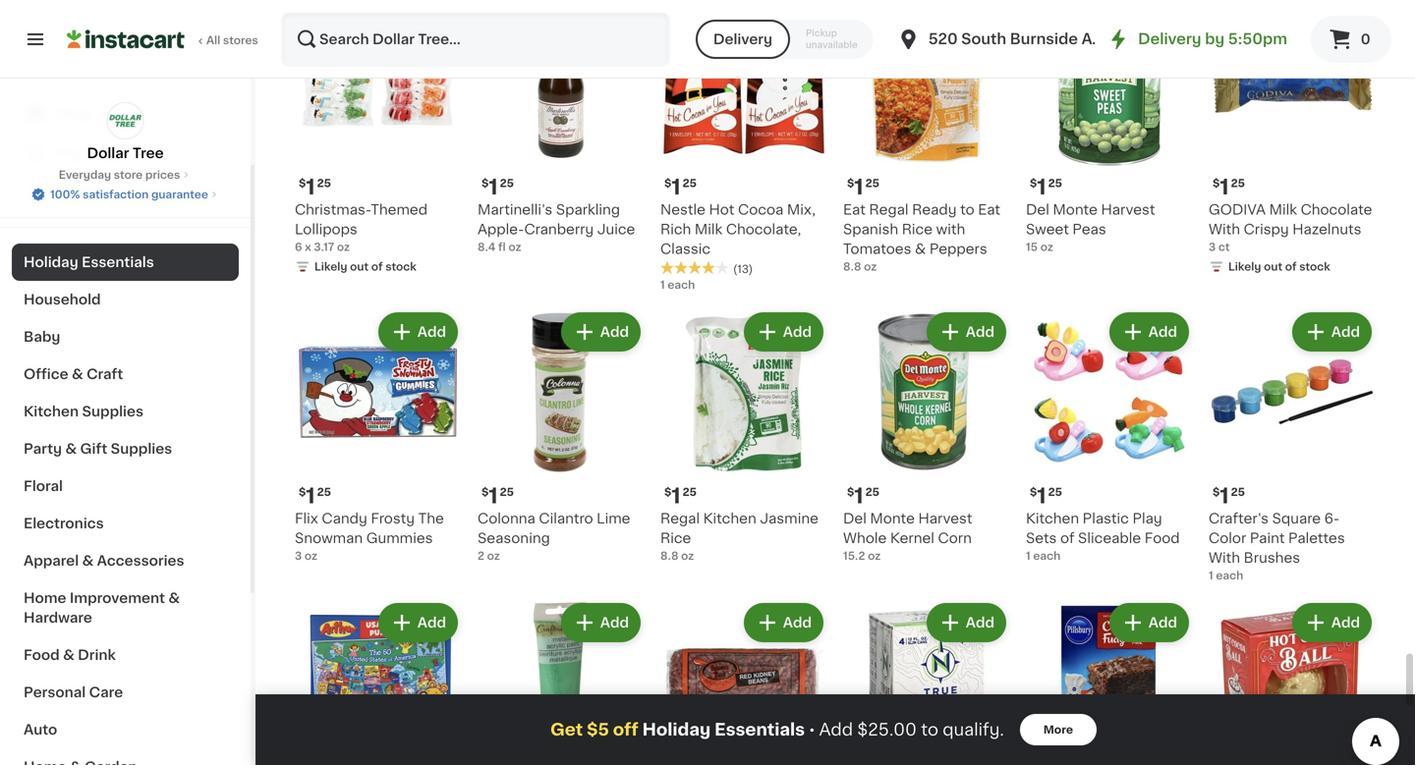 Task type: describe. For each thing, give the bounding box(es) containing it.
household link
[[12, 281, 239, 319]]

delivery for delivery by 5:50pm
[[1139, 32, 1202, 46]]

3 for crispy
[[1209, 242, 1216, 253]]

rich
[[661, 223, 691, 236]]

each inside kitchen plastic play sets of sliceable food 1 each
[[1034, 551, 1061, 562]]

$ 1 25 for martinelli's sparkling apple-cranberry juice
[[482, 177, 514, 198]]

1 vertical spatial supplies
[[111, 442, 172, 456]]

party
[[24, 442, 62, 456]]

brushes
[[1244, 552, 1301, 565]]

seasoning
[[478, 532, 550, 546]]

oz inside the eat regal ready to eat spanish rice with tomatoes & peppers 8.8 oz
[[864, 262, 877, 272]]

1 down classic
[[661, 280, 665, 291]]

cocoa
[[738, 203, 784, 217]]

1 for colonna cilantro lime seasoning
[[489, 486, 498, 507]]

$ 1 25 for godiva milk chocolate with crispy hazelnuts
[[1213, 177, 1246, 198]]

0 horizontal spatial food
[[24, 649, 60, 663]]

chocolate
[[1301, 203, 1373, 217]]

add inside treatment tracker modal dialog
[[819, 722, 853, 739]]

0
[[1361, 32, 1371, 46]]

tree
[[133, 146, 164, 160]]

delivery by 5:50pm
[[1139, 32, 1288, 46]]

oz inside colonna cilantro lime seasoning 2 oz
[[487, 551, 500, 562]]

cilantro
[[539, 512, 593, 526]]

1 for nestle hot cocoa mix, rich milk chocolate, classic
[[672, 177, 681, 198]]

(13)
[[733, 264, 753, 275]]

harvest for kernel
[[919, 512, 973, 526]]

rice inside the eat regal ready to eat spanish rice with tomatoes & peppers 8.8 oz
[[902, 223, 933, 236]]

guarantee
[[151, 189, 208, 200]]

1 each
[[661, 280, 695, 291]]

1 for crafter's square 6- color paint palettes with brushes
[[1220, 486, 1229, 507]]

1 eat from the left
[[843, 203, 866, 217]]

0 button
[[1311, 16, 1392, 63]]

520 south burnside avenue
[[929, 32, 1139, 46]]

off
[[613, 722, 639, 739]]

stock for chocolate
[[1300, 262, 1331, 272]]

shop
[[55, 107, 92, 121]]

fl
[[498, 242, 506, 253]]

office & craft link
[[12, 356, 239, 393]]

tomatoes
[[843, 242, 912, 256]]

lime
[[597, 512, 631, 526]]

sparkling
[[556, 203, 620, 217]]

electronics
[[24, 517, 104, 531]]

with
[[937, 223, 966, 236]]

request button for themed
[[369, 5, 456, 41]]

nestle hot cocoa mix, rich milk chocolate, classic
[[661, 203, 816, 256]]

crispy
[[1244, 223, 1289, 236]]

dollar tree logo image
[[107, 102, 144, 140]]

out for hazelnuts
[[1264, 262, 1283, 272]]

south
[[962, 32, 1007, 46]]

oz inside flix candy frosty the snowman gummies 3 oz
[[305, 551, 318, 562]]

chocolate,
[[726, 223, 801, 236]]

$ 1 25 for crafter's square 6- color paint palettes with brushes
[[1213, 486, 1246, 507]]

ready
[[912, 203, 957, 217]]

buy
[[55, 146, 83, 160]]

baby
[[24, 330, 60, 344]]

personal care link
[[12, 674, 239, 712]]

x
[[305, 242, 311, 253]]

corn
[[938, 532, 972, 546]]

all
[[206, 35, 220, 46]]

2 eat from the left
[[978, 203, 1001, 217]]

$ for martinelli's sparkling apple-cranberry juice
[[482, 178, 489, 189]]

oz inside del monte harvest whole kernel corn 15.2 oz
[[868, 551, 881, 562]]

supplies inside "link"
[[82, 405, 144, 419]]

with inside crafter's square 6- color paint palettes with brushes 1 each
[[1209, 552, 1241, 565]]

nestle
[[661, 203, 706, 217]]

of for 3.17
[[371, 262, 383, 272]]

25 for del monte harvest whole kernel corn
[[866, 487, 880, 498]]

dollar tree
[[87, 146, 164, 160]]

satisfaction
[[83, 189, 149, 200]]

frosty
[[371, 512, 415, 526]]

apparel & accessories link
[[12, 543, 239, 580]]

electronics link
[[12, 505, 239, 543]]

$ 1 25 for christmas-themed lollipops
[[299, 177, 331, 198]]

food inside kitchen plastic play sets of sliceable food 1 each
[[1145, 532, 1180, 546]]

$ 1 25 for del monte harvest whole kernel corn
[[847, 486, 880, 507]]

home improvement & hardware link
[[12, 580, 239, 637]]

again
[[99, 146, 138, 160]]

with inside "godiva milk chocolate with crispy hazelnuts 3 ct"
[[1209, 223, 1241, 236]]

lists
[[55, 186, 89, 200]]

harvest for peas
[[1101, 203, 1156, 217]]

each inside crafter's square 6- color paint palettes with brushes 1 each
[[1216, 571, 1244, 582]]

office
[[24, 368, 68, 381]]

$ 1 25 for nestle hot cocoa mix, rich milk chocolate, classic
[[665, 177, 697, 198]]

regal inside regal kitchen jasmine rice 8.8 oz
[[661, 512, 700, 526]]

1 for del monte harvest sweet peas
[[1037, 177, 1047, 198]]

candy
[[322, 512, 367, 526]]

$ for flix candy frosty the snowman gummies
[[299, 487, 306, 498]]

1 for christmas-themed lollipops
[[306, 177, 315, 198]]

request for themed
[[383, 16, 442, 30]]

to inside treatment tracker modal dialog
[[921, 722, 939, 739]]

auto
[[24, 724, 57, 737]]

$ 1 25 for regal kitchen jasmine rice
[[665, 486, 697, 507]]

gift
[[80, 442, 107, 456]]

kernel
[[891, 532, 935, 546]]

del for del monte harvest whole kernel corn
[[843, 512, 867, 526]]

delivery for delivery
[[714, 32, 773, 46]]

household
[[24, 293, 101, 307]]

crafter's
[[1209, 512, 1269, 526]]

8.8 inside the eat regal ready to eat spanish rice with tomatoes & peppers 8.8 oz
[[843, 262, 862, 272]]

3.17
[[314, 242, 334, 253]]

100%
[[50, 189, 80, 200]]

$ 1 25 for eat regal ready to eat spanish rice with tomatoes & peppers
[[847, 177, 880, 198]]

service type group
[[696, 20, 874, 59]]

get
[[551, 722, 583, 739]]

drink
[[78, 649, 116, 663]]

food & drink link
[[12, 637, 239, 674]]

avenue
[[1082, 32, 1139, 46]]

6
[[295, 242, 302, 253]]

instacart logo image
[[67, 28, 185, 51]]

delivery button
[[696, 20, 790, 59]]

spanish
[[843, 223, 899, 236]]

sliceable
[[1079, 532, 1142, 546]]

accessories
[[97, 554, 184, 568]]

colonna cilantro lime seasoning 2 oz
[[478, 512, 631, 562]]

sets
[[1026, 532, 1057, 546]]

$5
[[587, 722, 609, 739]]

25 for crafter's square 6- color paint palettes with brushes
[[1231, 487, 1246, 498]]

dollar tree link
[[87, 102, 164, 163]]

del monte harvest sweet peas 15 oz
[[1026, 203, 1156, 253]]

25 for flix candy frosty the snowman gummies
[[317, 487, 331, 498]]

25 for martinelli's sparkling apple-cranberry juice
[[500, 178, 514, 189]]

likely for crispy
[[1229, 262, 1262, 272]]

1 inside kitchen plastic play sets of sliceable food 1 each
[[1026, 551, 1031, 562]]

stock for lollipops
[[386, 262, 417, 272]]

kitchen supplies link
[[12, 393, 239, 431]]



Task type: locate. For each thing, give the bounding box(es) containing it.
1 horizontal spatial regal
[[869, 203, 909, 217]]

1
[[306, 177, 315, 198], [489, 177, 498, 198], [672, 177, 681, 198], [855, 177, 864, 198], [1037, 177, 1047, 198], [1220, 177, 1229, 198], [661, 280, 665, 291], [306, 486, 315, 507], [489, 486, 498, 507], [672, 486, 681, 507], [855, 486, 864, 507], [1037, 486, 1047, 507], [1220, 486, 1229, 507], [1026, 551, 1031, 562], [1209, 571, 1214, 582]]

& down accessories
[[168, 592, 180, 606]]

25 up the sweet at the top of page
[[1049, 178, 1063, 189]]

harvest inside del monte harvest whole kernel corn 15.2 oz
[[919, 512, 973, 526]]

$ 1 25 for del monte harvest sweet peas
[[1030, 177, 1063, 198]]

1 vertical spatial food
[[24, 649, 60, 663]]

paint
[[1250, 532, 1285, 546]]

kitchen inside kitchen plastic play sets of sliceable food 1 each
[[1026, 512, 1080, 526]]

25 up spanish
[[866, 178, 880, 189]]

buy it again link
[[12, 134, 239, 173]]

0 vertical spatial 8.8
[[843, 262, 862, 272]]

each down 'color'
[[1216, 571, 1244, 582]]

1 vertical spatial essentials
[[715, 722, 805, 739]]

everyday
[[59, 170, 111, 180]]

food
[[1145, 532, 1180, 546], [24, 649, 60, 663]]

milk inside "godiva milk chocolate with crispy hazelnuts 3 ct"
[[1270, 203, 1298, 217]]

milk down hot
[[695, 223, 723, 236]]

0 horizontal spatial regal
[[661, 512, 700, 526]]

harvest inside del monte harvest sweet peas 15 oz
[[1101, 203, 1156, 217]]

1 for flix candy frosty the snowman gummies
[[306, 486, 315, 507]]

1 horizontal spatial eat
[[978, 203, 1001, 217]]

2 likely from the left
[[1229, 262, 1262, 272]]

25 up martinelli's
[[500, 178, 514, 189]]

8.8
[[843, 262, 862, 272], [661, 551, 679, 562]]

of
[[371, 262, 383, 272], [1286, 262, 1297, 272], [1061, 532, 1075, 546]]

2 request from the left
[[1297, 16, 1357, 30]]

$ up regal kitchen jasmine rice 8.8 oz
[[665, 487, 672, 498]]

1 horizontal spatial food
[[1145, 532, 1180, 546]]

0 horizontal spatial of
[[371, 262, 383, 272]]

1 vertical spatial del
[[843, 512, 867, 526]]

$ 1 25 for kitchen plastic play sets of sliceable food
[[1030, 486, 1063, 507]]

& right apparel
[[82, 554, 94, 568]]

holiday essentials link
[[12, 244, 239, 281]]

kitchen inside regal kitchen jasmine rice 8.8 oz
[[704, 512, 757, 526]]

0 vertical spatial harvest
[[1101, 203, 1156, 217]]

essentials up 'household' "link"
[[82, 256, 154, 269]]

auto link
[[12, 712, 239, 749]]

& inside the eat regal ready to eat spanish rice with tomatoes & peppers 8.8 oz
[[915, 242, 926, 256]]

del for del monte harvest sweet peas
[[1026, 203, 1050, 217]]

1 horizontal spatial milk
[[1270, 203, 1298, 217]]

to right $25.00
[[921, 722, 939, 739]]

treatment tracker modal dialog
[[256, 695, 1416, 766]]

play
[[1133, 512, 1163, 526]]

0 vertical spatial regal
[[869, 203, 909, 217]]

kitchen up 'sets'
[[1026, 512, 1080, 526]]

delivery inside "button"
[[714, 32, 773, 46]]

1 for kitchen plastic play sets of sliceable food
[[1037, 486, 1047, 507]]

& left drink
[[63, 649, 74, 663]]

$ up nestle
[[665, 178, 672, 189]]

add
[[600, 16, 629, 30], [783, 16, 812, 30], [418, 325, 446, 339], [600, 325, 629, 339], [783, 325, 812, 339], [966, 325, 995, 339], [1149, 325, 1178, 339], [1332, 325, 1361, 339], [418, 616, 446, 630], [600, 616, 629, 630], [783, 616, 812, 630], [966, 616, 995, 630], [1149, 616, 1178, 630], [1332, 616, 1361, 630], [819, 722, 853, 739]]

all stores
[[206, 35, 258, 46]]

0 vertical spatial supplies
[[82, 405, 144, 419]]

del monte harvest whole kernel corn 15.2 oz
[[843, 512, 973, 562]]

with
[[1209, 223, 1241, 236], [1209, 552, 1241, 565]]

0 horizontal spatial likely out of stock
[[315, 262, 417, 272]]

of inside kitchen plastic play sets of sliceable food 1 each
[[1061, 532, 1075, 546]]

1 horizontal spatial essentials
[[715, 722, 805, 739]]

likely down ct
[[1229, 262, 1262, 272]]

1 horizontal spatial out
[[1264, 262, 1283, 272]]

0 vertical spatial rice
[[902, 223, 933, 236]]

0 horizontal spatial request button
[[369, 5, 456, 41]]

1 up the christmas-
[[306, 177, 315, 198]]

& inside apparel & accessories "link"
[[82, 554, 94, 568]]

25 up crafter's
[[1231, 487, 1246, 498]]

1 likely out of stock from the left
[[315, 262, 417, 272]]

25
[[317, 178, 331, 189], [500, 178, 514, 189], [683, 178, 697, 189], [866, 178, 880, 189], [1049, 178, 1063, 189], [1231, 178, 1246, 189], [317, 487, 331, 498], [500, 487, 514, 498], [683, 487, 697, 498], [866, 487, 880, 498], [1049, 487, 1063, 498], [1231, 487, 1246, 498]]

2 request button from the left
[[1283, 5, 1370, 41]]

& for accessories
[[82, 554, 94, 568]]

0 horizontal spatial holiday
[[24, 256, 78, 269]]

of down christmas-themed lollipops 6 x 3.17 oz
[[371, 262, 383, 272]]

0 vertical spatial 3
[[1209, 242, 1216, 253]]

1 vertical spatial holiday
[[643, 722, 711, 739]]

15
[[1026, 242, 1038, 253]]

1 up 'sets'
[[1037, 486, 1047, 507]]

out down christmas-themed lollipops 6 x 3.17 oz
[[350, 262, 369, 272]]

kitchen plastic play sets of sliceable food 1 each
[[1026, 512, 1180, 562]]

monte up kernel
[[870, 512, 915, 526]]

get $5 off holiday essentials • add $25.00 to qualify.
[[551, 722, 1005, 739]]

0 horizontal spatial rice
[[661, 532, 691, 546]]

0 horizontal spatial stock
[[386, 262, 417, 272]]

0 horizontal spatial milk
[[695, 223, 723, 236]]

square
[[1273, 512, 1321, 526]]

eat up spanish
[[843, 203, 866, 217]]

6-
[[1325, 512, 1340, 526]]

$ up colonna
[[482, 487, 489, 498]]

0 horizontal spatial to
[[921, 722, 939, 739]]

3 for snowman
[[295, 551, 302, 562]]

1 down 'color'
[[1209, 571, 1214, 582]]

supplies down craft
[[82, 405, 144, 419]]

monte inside del monte harvest whole kernel corn 15.2 oz
[[870, 512, 915, 526]]

$ up martinelli's
[[482, 178, 489, 189]]

godiva milk chocolate with crispy hazelnuts 3 ct
[[1209, 203, 1373, 253]]

1 likely from the left
[[315, 262, 347, 272]]

apparel
[[24, 554, 79, 568]]

25 for regal kitchen jasmine rice
[[683, 487, 697, 498]]

regal
[[869, 203, 909, 217], [661, 512, 700, 526]]

$ up 'sets'
[[1030, 487, 1037, 498]]

$ up the christmas-
[[299, 178, 306, 189]]

burnside
[[1010, 32, 1078, 46]]

$ for colonna cilantro lime seasoning
[[482, 487, 489, 498]]

None search field
[[281, 12, 670, 67]]

oz inside regal kitchen jasmine rice 8.8 oz
[[681, 551, 694, 562]]

floral
[[24, 480, 63, 494]]

essentials inside treatment tracker modal dialog
[[715, 722, 805, 739]]

1 for godiva milk chocolate with crispy hazelnuts
[[1220, 177, 1229, 198]]

each down 'sets'
[[1034, 551, 1061, 562]]

0 vertical spatial each
[[668, 280, 695, 291]]

out for 3.17
[[350, 262, 369, 272]]

& for drink
[[63, 649, 74, 663]]

kitchen inside "link"
[[24, 405, 79, 419]]

3
[[1209, 242, 1216, 253], [295, 551, 302, 562]]

harvest up corn in the right bottom of the page
[[919, 512, 973, 526]]

25 for kitchen plastic play sets of sliceable food
[[1049, 487, 1063, 498]]

1 for regal kitchen jasmine rice
[[672, 486, 681, 507]]

$ 1 25 up colonna
[[482, 486, 514, 507]]

1 vertical spatial each
[[1034, 551, 1061, 562]]

2 horizontal spatial of
[[1286, 262, 1297, 272]]

supplies down "kitchen supplies" "link"
[[111, 442, 172, 456]]

$ for del monte harvest whole kernel corn
[[847, 487, 855, 498]]

★★★★★
[[661, 261, 729, 275], [661, 261, 729, 275]]

monte for peas
[[1053, 203, 1098, 217]]

del inside del monte harvest sweet peas 15 oz
[[1026, 203, 1050, 217]]

25 for christmas-themed lollipops
[[317, 178, 331, 189]]

2 stock from the left
[[1300, 262, 1331, 272]]

1 vertical spatial rice
[[661, 532, 691, 546]]

2 with from the top
[[1209, 552, 1241, 565]]

2 likely out of stock from the left
[[1229, 262, 1331, 272]]

$ for nestle hot cocoa mix, rich milk chocolate, classic
[[665, 178, 672, 189]]

0 horizontal spatial 8.8
[[661, 551, 679, 562]]

25 up nestle
[[683, 178, 697, 189]]

2 out from the left
[[1264, 262, 1283, 272]]

3 left ct
[[1209, 242, 1216, 253]]

essentials left •
[[715, 722, 805, 739]]

8.8 inside regal kitchen jasmine rice 8.8 oz
[[661, 551, 679, 562]]

& inside party & gift supplies link
[[65, 442, 77, 456]]

& inside home improvement & hardware
[[168, 592, 180, 606]]

party & gift supplies link
[[12, 431, 239, 468]]

2 horizontal spatial kitchen
[[1026, 512, 1080, 526]]

3 inside "godiva milk chocolate with crispy hazelnuts 3 ct"
[[1209, 242, 1216, 253]]

1 horizontal spatial request
[[1297, 16, 1357, 30]]

$ 1 25 up nestle
[[665, 177, 697, 198]]

1 horizontal spatial holiday
[[643, 722, 711, 739]]

$ 1 25 for colonna cilantro lime seasoning
[[482, 486, 514, 507]]

1 out from the left
[[350, 262, 369, 272]]

1 request from the left
[[383, 16, 442, 30]]

2 vertical spatial each
[[1216, 571, 1244, 582]]

food up "personal"
[[24, 649, 60, 663]]

request
[[383, 16, 442, 30], [1297, 16, 1357, 30]]

each down classic
[[668, 280, 695, 291]]

& left the peppers
[[915, 242, 926, 256]]

oz inside del monte harvest sweet peas 15 oz
[[1041, 242, 1054, 253]]

25 up the christmas-
[[317, 178, 331, 189]]

$ for christmas-themed lollipops
[[299, 178, 306, 189]]

eat
[[843, 203, 866, 217], [978, 203, 1001, 217]]

1 horizontal spatial each
[[1034, 551, 1061, 562]]

everyday store prices link
[[59, 167, 192, 183]]

0 horizontal spatial kitchen
[[24, 405, 79, 419]]

martinelli's sparkling apple-cranberry juice 8.4 fl oz
[[478, 203, 635, 253]]

$ up godiva
[[1213, 178, 1220, 189]]

25 for godiva milk chocolate with crispy hazelnuts
[[1231, 178, 1246, 189]]

2 horizontal spatial each
[[1216, 571, 1244, 582]]

oz inside christmas-themed lollipops 6 x 3.17 oz
[[337, 242, 350, 253]]

1 vertical spatial regal
[[661, 512, 700, 526]]

to inside the eat regal ready to eat spanish rice with tomatoes & peppers 8.8 oz
[[961, 203, 975, 217]]

regal up spanish
[[869, 203, 909, 217]]

0 vertical spatial essentials
[[82, 256, 154, 269]]

request button for milk
[[1283, 5, 1370, 41]]

1 horizontal spatial harvest
[[1101, 203, 1156, 217]]

$
[[299, 178, 306, 189], [482, 178, 489, 189], [665, 178, 672, 189], [847, 178, 855, 189], [1030, 178, 1037, 189], [1213, 178, 1220, 189], [299, 487, 306, 498], [482, 487, 489, 498], [665, 487, 672, 498], [847, 487, 855, 498], [1030, 487, 1037, 498], [1213, 487, 1220, 498]]

likely out of stock for hazelnuts
[[1229, 262, 1331, 272]]

holiday inside treatment tracker modal dialog
[[643, 722, 711, 739]]

del up the sweet at the top of page
[[1026, 203, 1050, 217]]

$ 1 25 up martinelli's
[[482, 177, 514, 198]]

food & drink
[[24, 649, 116, 663]]

1 horizontal spatial 3
[[1209, 242, 1216, 253]]

with up ct
[[1209, 223, 1241, 236]]

1 horizontal spatial del
[[1026, 203, 1050, 217]]

improvement
[[70, 592, 165, 606]]

25 for eat regal ready to eat spanish rice with tomatoes & peppers
[[866, 178, 880, 189]]

1 for martinelli's sparkling apple-cranberry juice
[[489, 177, 498, 198]]

0 horizontal spatial likely
[[315, 262, 347, 272]]

harvest
[[1101, 203, 1156, 217], [919, 512, 973, 526]]

1 up the sweet at the top of page
[[1037, 177, 1047, 198]]

1 vertical spatial to
[[921, 722, 939, 739]]

1 vertical spatial 3
[[295, 551, 302, 562]]

520
[[929, 32, 958, 46]]

christmas-
[[295, 203, 371, 217]]

qualify.
[[943, 722, 1005, 739]]

juice
[[597, 223, 635, 236]]

monte inside del monte harvest sweet peas 15 oz
[[1053, 203, 1098, 217]]

$ 1 25 up regal kitchen jasmine rice 8.8 oz
[[665, 486, 697, 507]]

$ up whole
[[847, 487, 855, 498]]

$ for del monte harvest sweet peas
[[1030, 178, 1037, 189]]

0 horizontal spatial del
[[843, 512, 867, 526]]

everyday store prices
[[59, 170, 180, 180]]

care
[[89, 686, 123, 700]]

$ up crafter's
[[1213, 487, 1220, 498]]

home improvement & hardware
[[24, 592, 180, 625]]

0 horizontal spatial monte
[[870, 512, 915, 526]]

$ up spanish
[[847, 178, 855, 189]]

2
[[478, 551, 485, 562]]

1 request button from the left
[[369, 5, 456, 41]]

1 down 'sets'
[[1026, 551, 1031, 562]]

jasmine
[[760, 512, 819, 526]]

$ 1 25 up the christmas-
[[299, 177, 331, 198]]

kitchen for kitchen plastic play sets of sliceable food 1 each
[[1026, 512, 1080, 526]]

stock
[[386, 262, 417, 272], [1300, 262, 1331, 272]]

eat regal ready to eat spanish rice with tomatoes & peppers 8.8 oz
[[843, 203, 1001, 272]]

$ 1 25 up flix
[[299, 486, 331, 507]]

1 up regal kitchen jasmine rice 8.8 oz
[[672, 486, 681, 507]]

1 up godiva
[[1220, 177, 1229, 198]]

hazelnuts
[[1293, 223, 1362, 236]]

1 vertical spatial monte
[[870, 512, 915, 526]]

baby link
[[12, 319, 239, 356]]

$ up flix
[[299, 487, 306, 498]]

0 vertical spatial milk
[[1270, 203, 1298, 217]]

$ for crafter's square 6- color paint palettes with brushes
[[1213, 487, 1220, 498]]

25 for nestle hot cocoa mix, rich milk chocolate, classic
[[683, 178, 697, 189]]

25 up regal kitchen jasmine rice 8.8 oz
[[683, 487, 697, 498]]

flix
[[295, 512, 318, 526]]

monte for kernel
[[870, 512, 915, 526]]

by
[[1206, 32, 1225, 46]]

0 vertical spatial del
[[1026, 203, 1050, 217]]

1 vertical spatial with
[[1209, 552, 1241, 565]]

25 up 'sets'
[[1049, 487, 1063, 498]]

0 vertical spatial with
[[1209, 223, 1241, 236]]

Search field
[[283, 14, 668, 65]]

$ 1 25 up crafter's
[[1213, 486, 1246, 507]]

25 up flix
[[317, 487, 331, 498]]

1 up whole
[[855, 486, 864, 507]]

del up whole
[[843, 512, 867, 526]]

25 up whole
[[866, 487, 880, 498]]

likely for x
[[315, 262, 347, 272]]

kitchen for kitchen supplies
[[24, 405, 79, 419]]

0 vertical spatial food
[[1145, 532, 1180, 546]]

& left gift
[[65, 442, 77, 456]]

1 horizontal spatial delivery
[[1139, 32, 1202, 46]]

& for gift
[[65, 442, 77, 456]]

0 horizontal spatial each
[[668, 280, 695, 291]]

1 horizontal spatial stock
[[1300, 262, 1331, 272]]

peas
[[1073, 223, 1107, 236]]

25 for del monte harvest sweet peas
[[1049, 178, 1063, 189]]

oz
[[337, 242, 350, 253], [509, 242, 521, 253], [1041, 242, 1054, 253], [864, 262, 877, 272], [305, 551, 318, 562], [487, 551, 500, 562], [681, 551, 694, 562], [868, 551, 881, 562]]

stock down christmas-themed lollipops 6 x 3.17 oz
[[386, 262, 417, 272]]

regal right the lime
[[661, 512, 700, 526]]

personal
[[24, 686, 86, 700]]

1 horizontal spatial likely out of stock
[[1229, 262, 1331, 272]]

$ up the sweet at the top of page
[[1030, 178, 1037, 189]]

1 stock from the left
[[386, 262, 417, 272]]

of down "godiva milk chocolate with crispy hazelnuts 3 ct"
[[1286, 262, 1297, 272]]

essentials
[[82, 256, 154, 269], [715, 722, 805, 739]]

3 down snowman
[[295, 551, 302, 562]]

0 horizontal spatial 3
[[295, 551, 302, 562]]

likely out of stock down christmas-themed lollipops 6 x 3.17 oz
[[315, 262, 417, 272]]

$ 1 25 up godiva
[[1213, 177, 1246, 198]]

$ for kitchen plastic play sets of sliceable food
[[1030, 487, 1037, 498]]

food down play
[[1145, 532, 1180, 546]]

1 up spanish
[[855, 177, 864, 198]]

colonna
[[478, 512, 536, 526]]

0 horizontal spatial harvest
[[919, 512, 973, 526]]

eat up the peppers
[[978, 203, 1001, 217]]

100% satisfaction guarantee
[[50, 189, 208, 200]]

1 vertical spatial harvest
[[919, 512, 973, 526]]

shop link
[[12, 94, 239, 134]]

with down 'color'
[[1209, 552, 1241, 565]]

martinelli's
[[478, 203, 553, 217]]

1 horizontal spatial 8.8
[[843, 262, 862, 272]]

0 horizontal spatial out
[[350, 262, 369, 272]]

gummies
[[366, 532, 433, 546]]

1 horizontal spatial request button
[[1283, 5, 1370, 41]]

of right 'sets'
[[1061, 532, 1075, 546]]

holiday essentials
[[24, 256, 154, 269]]

dollar
[[87, 146, 129, 160]]

1 horizontal spatial monte
[[1053, 203, 1098, 217]]

of for hazelnuts
[[1286, 262, 1297, 272]]

0 horizontal spatial request
[[383, 16, 442, 30]]

&
[[915, 242, 926, 256], [72, 368, 83, 381], [65, 442, 77, 456], [82, 554, 94, 568], [168, 592, 180, 606], [63, 649, 74, 663]]

out down crispy
[[1264, 262, 1283, 272]]

1 up martinelli's
[[489, 177, 498, 198]]

& inside office & craft 'link'
[[72, 368, 83, 381]]

1 horizontal spatial likely
[[1229, 262, 1262, 272]]

likely down 3.17
[[315, 262, 347, 272]]

1 for eat regal ready to eat spanish rice with tomatoes & peppers
[[855, 177, 864, 198]]

1 horizontal spatial kitchen
[[704, 512, 757, 526]]

kitchen supplies
[[24, 405, 144, 419]]

likely out of stock down crispy
[[1229, 262, 1331, 272]]

$ for regal kitchen jasmine rice
[[665, 487, 672, 498]]

$ 1 25 up 'sets'
[[1030, 486, 1063, 507]]

harvest up peas
[[1101, 203, 1156, 217]]

$ 1 25 up spanish
[[847, 177, 880, 198]]

holiday up household
[[24, 256, 78, 269]]

ct
[[1219, 242, 1230, 253]]

& inside the food & drink link
[[63, 649, 74, 663]]

1 horizontal spatial of
[[1061, 532, 1075, 546]]

1 up nestle
[[672, 177, 681, 198]]

1 horizontal spatial to
[[961, 203, 975, 217]]

1 vertical spatial 8.8
[[661, 551, 679, 562]]

craft
[[87, 368, 123, 381]]

3 inside flix candy frosty the snowman gummies 3 oz
[[295, 551, 302, 562]]

lists link
[[12, 173, 239, 212]]

1 horizontal spatial rice
[[902, 223, 933, 236]]

$ for godiva milk chocolate with crispy hazelnuts
[[1213, 178, 1220, 189]]

25 up colonna
[[500, 487, 514, 498]]

hardware
[[24, 611, 92, 625]]

1 for del monte harvest whole kernel corn
[[855, 486, 864, 507]]

monte
[[1053, 203, 1098, 217], [870, 512, 915, 526]]

100% satisfaction guarantee button
[[31, 183, 220, 203]]

plastic
[[1083, 512, 1129, 526]]

christmas-themed lollipops 6 x 3.17 oz
[[295, 203, 428, 253]]

25 up godiva
[[1231, 178, 1246, 189]]

holiday right "off"
[[643, 722, 711, 739]]

del inside del monte harvest whole kernel corn 15.2 oz
[[843, 512, 867, 526]]

$ 1 25 up the sweet at the top of page
[[1030, 177, 1063, 198]]

request for milk
[[1297, 16, 1357, 30]]

0 vertical spatial to
[[961, 203, 975, 217]]

milk inside nestle hot cocoa mix, rich milk chocolate, classic
[[695, 223, 723, 236]]

1 up crafter's
[[1220, 486, 1229, 507]]

oz inside martinelli's sparkling apple-cranberry juice 8.4 fl oz
[[509, 242, 521, 253]]

0 horizontal spatial essentials
[[82, 256, 154, 269]]

0 vertical spatial holiday
[[24, 256, 78, 269]]

milk up crispy
[[1270, 203, 1298, 217]]

25 for colonna cilantro lime seasoning
[[500, 487, 514, 498]]

home
[[24, 592, 66, 606]]

kitchen down "office"
[[24, 405, 79, 419]]

$25.00
[[858, 722, 917, 739]]

product group
[[295, 0, 462, 279], [478, 0, 645, 255], [661, 0, 828, 293], [843, 0, 1011, 275], [1026, 0, 1193, 255], [1209, 0, 1376, 279], [295, 309, 462, 564], [478, 309, 645, 564], [661, 309, 828, 564], [843, 309, 1011, 564], [1026, 309, 1193, 564], [1209, 309, 1376, 584], [295, 600, 462, 766], [478, 600, 645, 766], [661, 600, 828, 766], [843, 600, 1011, 766], [1026, 600, 1193, 766], [1209, 600, 1376, 766]]

the
[[418, 512, 444, 526]]

$ for eat regal ready to eat spanish rice with tomatoes & peppers
[[847, 178, 855, 189]]

regal inside the eat regal ready to eat spanish rice with tomatoes & peppers 8.8 oz
[[869, 203, 909, 217]]

kitchen left jasmine
[[704, 512, 757, 526]]

sweet
[[1026, 223, 1069, 236]]

delivery by 5:50pm link
[[1107, 28, 1288, 51]]

1 vertical spatial milk
[[695, 223, 723, 236]]

rice inside regal kitchen jasmine rice 8.8 oz
[[661, 532, 691, 546]]

1 with from the top
[[1209, 223, 1241, 236]]

classic
[[661, 242, 711, 256]]

likely out of stock for 3.17
[[315, 262, 417, 272]]

floral link
[[12, 468, 239, 505]]

monte up peas
[[1053, 203, 1098, 217]]

stock down hazelnuts at the right top
[[1300, 262, 1331, 272]]

1 up colonna
[[489, 486, 498, 507]]

to up with
[[961, 203, 975, 217]]

$ 1 25 for flix candy frosty the snowman gummies
[[299, 486, 331, 507]]

& left craft
[[72, 368, 83, 381]]

& for craft
[[72, 368, 83, 381]]

0 vertical spatial monte
[[1053, 203, 1098, 217]]

lollipops
[[295, 223, 358, 236]]

1 inside crafter's square 6- color paint palettes with brushes 1 each
[[1209, 571, 1214, 582]]

0 horizontal spatial delivery
[[714, 32, 773, 46]]

0 horizontal spatial eat
[[843, 203, 866, 217]]

peppers
[[930, 242, 988, 256]]

1 up flix
[[306, 486, 315, 507]]

$ 1 25 up whole
[[847, 486, 880, 507]]



Task type: vqa. For each thing, say whether or not it's contained in the screenshot.
the top "Monte"
yes



